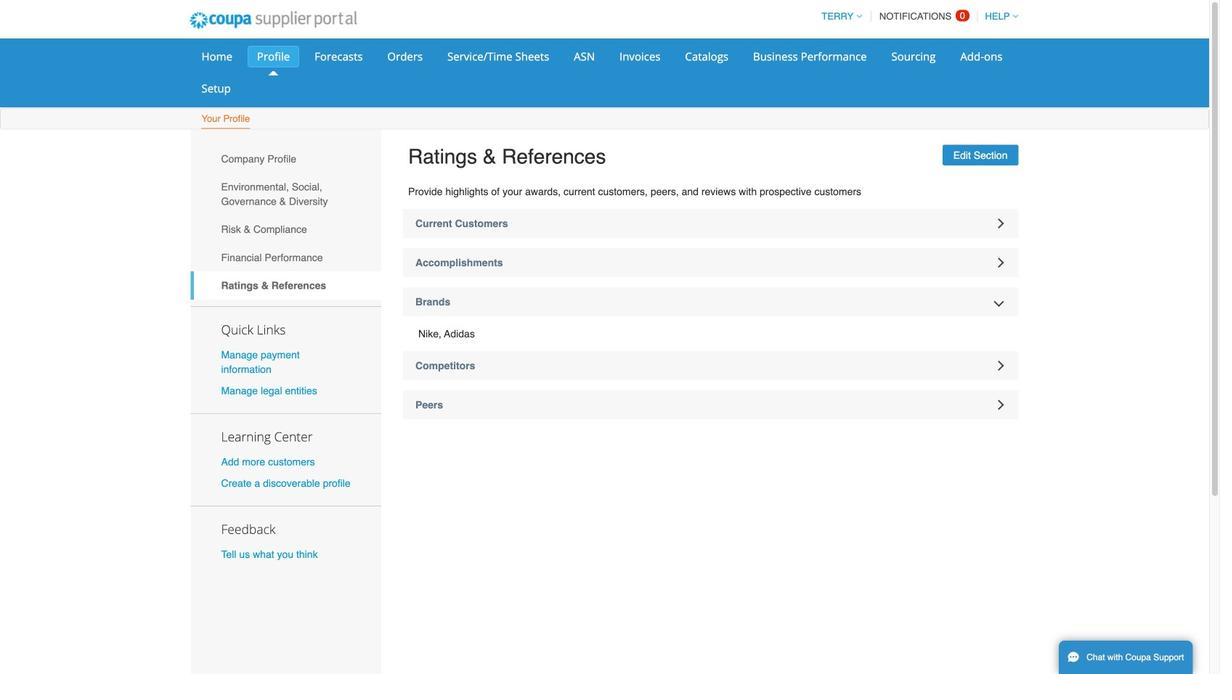 Task type: vqa. For each thing, say whether or not it's contained in the screenshot.
bottom the Coupa Supplier Portal Image
no



Task type: describe. For each thing, give the bounding box(es) containing it.
coupa supplier portal image
[[180, 2, 367, 38]]



Task type: locate. For each thing, give the bounding box(es) containing it.
heading
[[403, 209, 1018, 238], [403, 248, 1018, 277], [403, 288, 1018, 317], [403, 352, 1018, 381], [403, 391, 1018, 420]]

2 heading from the top
[[403, 248, 1018, 277]]

3 heading from the top
[[403, 288, 1018, 317]]

5 heading from the top
[[403, 391, 1018, 420]]

navigation
[[815, 2, 1018, 31]]

1 heading from the top
[[403, 209, 1018, 238]]

4 heading from the top
[[403, 352, 1018, 381]]



